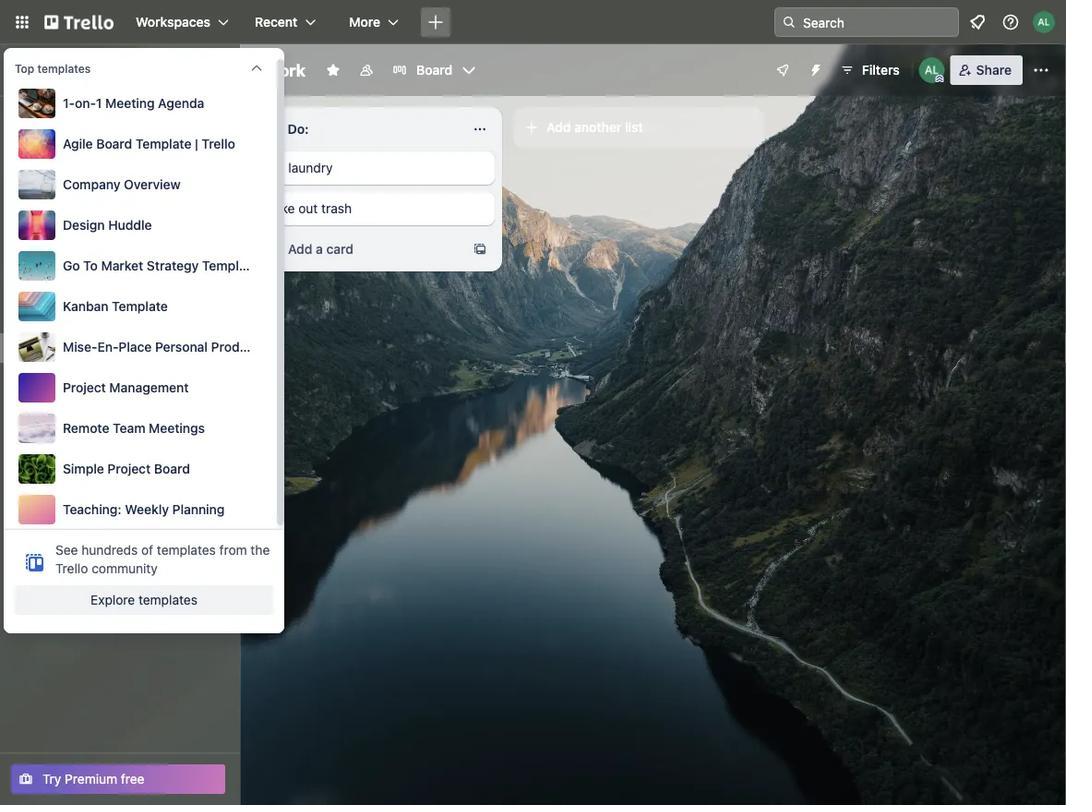 Task type: vqa. For each thing, say whether or not it's contained in the screenshot.
second Color: orange, title: none Image
no



Task type: locate. For each thing, give the bounding box(es) containing it.
1- inside 1-on-1 meeting agenda button
[[63, 96, 75, 111]]

share button
[[951, 55, 1023, 85]]

1 vertical spatial 1-on-1 meeting agenda
[[41, 370, 180, 385]]

project up my trello board
[[63, 380, 106, 395]]

apple lee (applelee29) image
[[919, 57, 945, 83]]

0 horizontal spatial work
[[41, 340, 72, 355]]

company
[[63, 177, 120, 192]]

agenda down mise-en-place personal productivity system button
[[135, 370, 180, 385]]

0 vertical spatial add
[[547, 120, 571, 135]]

meeting down apple lee's workspace free
[[105, 96, 155, 111]]

more
[[349, 14, 380, 30]]

0 vertical spatial trello
[[202, 136, 235, 151]]

workspace visible image
[[359, 63, 374, 78]]

primary element
[[0, 0, 1066, 44]]

remote down my trello board
[[63, 421, 109, 436]]

my trello board
[[41, 399, 133, 415]]

1 vertical spatial project
[[107, 461, 151, 476]]

power ups image
[[775, 63, 790, 78]]

0 vertical spatial agenda
[[158, 96, 204, 111]]

remote
[[63, 421, 109, 436], [41, 429, 86, 444]]

0 vertical spatial to
[[270, 121, 284, 137]]

0 vertical spatial 1
[[96, 96, 102, 111]]

board button
[[385, 55, 484, 85]]

templates right 'of' at the left of the page
[[157, 542, 216, 558]]

remote class template link
[[41, 427, 229, 446]]

recent
[[255, 14, 298, 30]]

to right go
[[83, 258, 98, 273]]

1-on-1 meeting agenda button
[[15, 85, 266, 122]]

table link
[[41, 241, 229, 259]]

1 vertical spatial board
[[96, 136, 132, 151]]

top templates
[[15, 62, 91, 75]]

do
[[270, 160, 285, 175]]

templates inside see hundreds of templates from the trello community
[[157, 542, 216, 558]]

meeting down en-
[[83, 370, 131, 385]]

trello down see
[[55, 561, 88, 576]]

template inside button
[[136, 136, 192, 151]]

my trello board link
[[41, 398, 229, 416]]

1 horizontal spatial work
[[264, 60, 306, 80]]

1 horizontal spatial project
[[107, 461, 151, 476]]

1 vertical spatial trello
[[62, 399, 95, 415]]

remote inside the remote class template link
[[41, 429, 86, 444]]

mise-
[[63, 339, 97, 355]]

overview
[[124, 177, 181, 192]]

0 vertical spatial on-
[[75, 96, 96, 111]]

0 vertical spatial 1-on-1 meeting agenda
[[63, 96, 204, 111]]

1
[[96, 96, 102, 111], [73, 370, 79, 385]]

apple
[[48, 53, 84, 68]]

templates right "a"
[[37, 62, 91, 75]]

1 vertical spatial 1-
[[41, 370, 52, 385]]

trello inside button
[[202, 136, 235, 151]]

members link
[[0, 138, 240, 167]]

meeting inside 1-on-1 meeting agenda link
[[83, 370, 131, 385]]

1 horizontal spatial 1
[[96, 96, 102, 111]]

to inside button
[[83, 258, 98, 273]]

management
[[109, 380, 189, 395]]

do laundry link
[[270, 159, 484, 177]]

remote down my
[[41, 429, 86, 444]]

to left do:
[[270, 121, 284, 137]]

remote for remote class template
[[41, 429, 86, 444]]

trello right |
[[202, 136, 235, 151]]

premium
[[65, 771, 117, 787]]

0 horizontal spatial 1
[[73, 370, 79, 385]]

teaching: weekly planning
[[63, 502, 225, 517]]

0 vertical spatial work
[[264, 60, 306, 80]]

1- up my
[[41, 370, 52, 385]]

laundry
[[288, 160, 333, 175]]

workspace views
[[11, 211, 118, 226]]

add
[[547, 120, 571, 135], [288, 241, 312, 257]]

1 inside button
[[96, 96, 102, 111]]

board down create board or workspace image
[[416, 62, 453, 78]]

board down the meetings
[[154, 461, 190, 476]]

personal
[[155, 339, 208, 355]]

templates down see hundreds of templates from the trello community
[[138, 592, 198, 608]]

explore templates link
[[15, 585, 273, 615]]

0 horizontal spatial board
[[96, 136, 132, 151]]

0 horizontal spatial add
[[288, 241, 312, 257]]

to
[[270, 121, 284, 137], [83, 258, 98, 273]]

remote inside remote team meetings button
[[63, 421, 109, 436]]

templates
[[37, 62, 91, 75], [157, 542, 216, 558], [138, 592, 198, 608]]

design huddle button
[[15, 207, 266, 244]]

2 vertical spatial board
[[154, 461, 190, 476]]

work down your boards at the top left of page
[[41, 340, 72, 355]]

recent button
[[244, 7, 327, 37]]

0 horizontal spatial on-
[[52, 370, 73, 385]]

another
[[574, 120, 622, 135]]

meeting
[[105, 96, 155, 111], [83, 370, 131, 385]]

project inside button
[[107, 461, 151, 476]]

1 vertical spatial to
[[83, 258, 98, 273]]

1-on-1 meeting agenda down apple lee's workspace free
[[63, 96, 204, 111]]

trello right my
[[62, 399, 95, 415]]

simple
[[63, 461, 104, 476]]

1 down apple lee's workspace free
[[96, 96, 102, 111]]

free
[[48, 73, 71, 86]]

to do:
[[270, 121, 309, 137]]

design huddle
[[63, 217, 152, 233]]

a link
[[11, 55, 41, 85]]

1 horizontal spatial 1-
[[63, 96, 75, 111]]

0 vertical spatial 1-
[[63, 96, 75, 111]]

0 vertical spatial meeting
[[105, 96, 155, 111]]

agenda
[[158, 96, 204, 111], [135, 370, 180, 385]]

board
[[98, 399, 133, 415]]

a
[[316, 241, 323, 257]]

template
[[136, 136, 192, 151], [202, 258, 258, 273], [112, 299, 168, 314], [126, 429, 180, 444]]

workspace
[[124, 53, 191, 68]]

workspaces button
[[125, 7, 240, 37]]

show menu image
[[1032, 61, 1051, 79]]

1 vertical spatial agenda
[[135, 370, 180, 385]]

a
[[19, 59, 32, 81]]

add left the another
[[547, 120, 571, 135]]

members
[[41, 144, 96, 160]]

table
[[41, 242, 72, 258]]

0 vertical spatial board
[[416, 62, 453, 78]]

0 horizontal spatial to
[[83, 258, 98, 273]]

project down the remote class template link
[[107, 461, 151, 476]]

menu
[[15, 85, 333, 528]]

1-on-1 meeting agenda up board
[[41, 370, 180, 385]]

1 horizontal spatial on-
[[75, 96, 96, 111]]

1 down mise-
[[73, 370, 79, 385]]

0 vertical spatial templates
[[37, 62, 91, 75]]

1 horizontal spatial board
[[154, 461, 190, 476]]

project
[[63, 380, 106, 395], [107, 461, 151, 476]]

add another list
[[547, 120, 643, 135]]

strategy
[[147, 258, 199, 273]]

1-on-1 meeting agenda
[[63, 96, 204, 111], [41, 370, 180, 385]]

|
[[195, 136, 198, 151]]

1 horizontal spatial to
[[270, 121, 284, 137]]

1 vertical spatial templates
[[157, 542, 216, 558]]

add left a
[[288, 241, 312, 257]]

1 vertical spatial meeting
[[83, 370, 131, 385]]

hundreds
[[81, 542, 138, 558]]

2 vertical spatial trello
[[55, 561, 88, 576]]

my
[[41, 399, 59, 415]]

mise-en-place personal productivity system
[[63, 339, 333, 355]]

system
[[288, 339, 333, 355]]

trash
[[321, 201, 352, 216]]

board
[[416, 62, 453, 78], [96, 136, 132, 151], [154, 461, 190, 476]]

1 horizontal spatial add
[[547, 120, 571, 135]]

board right agile
[[96, 136, 132, 151]]

templates for top templates
[[37, 62, 91, 75]]

on- up the boards
[[75, 96, 96, 111]]

productivity
[[211, 339, 285, 355]]

2 vertical spatial templates
[[138, 592, 198, 608]]

1 vertical spatial 1
[[73, 370, 79, 385]]

collapse image
[[249, 61, 264, 76]]

your boards with 4 items element
[[11, 306, 187, 328]]

2 horizontal spatial board
[[416, 62, 453, 78]]

1 vertical spatial add
[[288, 241, 312, 257]]

company overview button
[[15, 166, 266, 203]]

on- inside button
[[75, 96, 96, 111]]

filters
[[862, 62, 900, 78]]

Board name text field
[[255, 55, 315, 85]]

workspaces
[[136, 14, 211, 30]]

0 horizontal spatial project
[[63, 380, 106, 395]]

star or unstar board image
[[326, 63, 341, 78]]

meetings
[[149, 421, 205, 436]]

agenda up |
[[158, 96, 204, 111]]

0 horizontal spatial 1-
[[41, 370, 52, 385]]

create board or workspace image
[[427, 13, 445, 31]]

work link
[[41, 339, 207, 357]]

your
[[11, 309, 39, 324]]

open information menu image
[[1002, 13, 1020, 31]]

on- up my
[[52, 370, 73, 385]]

work down recent dropdown button
[[264, 60, 306, 80]]

1- up the boards
[[63, 96, 75, 111]]

1 vertical spatial work
[[41, 340, 72, 355]]

0 vertical spatial project
[[63, 380, 106, 395]]

add for add another list
[[547, 120, 571, 135]]

filters button
[[834, 55, 905, 85]]



Task type: describe. For each thing, give the bounding box(es) containing it.
remote class template
[[41, 429, 180, 444]]

apple lee (applelee29) image
[[1033, 11, 1055, 33]]

mise-en-place personal productivity system button
[[15, 329, 333, 366]]

work inside text box
[[264, 60, 306, 80]]

create from template… image
[[473, 242, 487, 257]]

trello inside see hundreds of templates from the trello community
[[55, 561, 88, 576]]

planning
[[172, 502, 225, 517]]

to inside text field
[[270, 121, 284, 137]]

search image
[[782, 15, 797, 30]]

try premium free button
[[11, 764, 225, 794]]

menu containing 1-on-1 meeting agenda
[[15, 85, 333, 528]]

take
[[270, 201, 295, 216]]

explore
[[91, 592, 135, 608]]

1- inside 1-on-1 meeting agenda link
[[41, 370, 52, 385]]

the
[[251, 542, 270, 558]]

teaching: weekly planning button
[[15, 491, 266, 528]]

design
[[63, 217, 105, 233]]

kanban
[[63, 299, 109, 314]]

project inside "button"
[[63, 380, 106, 395]]

this member is an admin of this board. image
[[936, 75, 944, 83]]

0 notifications image
[[967, 11, 989, 33]]

see hundreds of templates from the trello community
[[55, 542, 270, 576]]

huddle
[[108, 217, 152, 233]]

take out trash link
[[270, 199, 484, 218]]

apple lee's workspace free
[[48, 53, 191, 86]]

boards
[[42, 309, 86, 324]]

place
[[119, 339, 152, 355]]

1 vertical spatial on-
[[52, 370, 73, 385]]

do:
[[288, 121, 309, 137]]

starred icon image
[[214, 341, 229, 355]]

try premium free
[[42, 771, 145, 787]]

lee's
[[87, 53, 121, 68]]

remote team meetings button
[[15, 410, 266, 447]]

teaching:
[[63, 502, 122, 517]]

add a card
[[288, 241, 354, 257]]

meeting inside 1-on-1 meeting agenda button
[[105, 96, 155, 111]]

more button
[[338, 7, 410, 37]]

1-on-1 meeting agenda inside button
[[63, 96, 204, 111]]

of
[[141, 542, 153, 558]]

1-on-1 meeting agenda link
[[41, 368, 229, 387]]

go to market strategy template
[[63, 258, 258, 273]]

your boards
[[11, 309, 86, 324]]

card
[[326, 241, 354, 257]]

class
[[90, 429, 122, 444]]

calendar
[[41, 272, 94, 287]]

see
[[55, 542, 78, 558]]

weekly
[[125, 502, 169, 517]]

share
[[977, 62, 1012, 78]]

Search field
[[797, 8, 958, 36]]

from
[[219, 542, 247, 558]]

templates for explore templates
[[138, 592, 198, 608]]

boards
[[41, 115, 82, 130]]

take out trash
[[270, 201, 352, 216]]

apple lee's workspace link
[[48, 53, 191, 68]]

agile board template | trello
[[63, 136, 235, 151]]

out
[[298, 201, 318, 216]]

team
[[113, 421, 145, 436]]

en-
[[97, 339, 119, 355]]

market
[[101, 258, 143, 273]]

list
[[625, 120, 643, 135]]

add a card button
[[259, 235, 465, 264]]

add for add a card
[[288, 241, 312, 257]]

workspace
[[11, 211, 80, 226]]

automation image
[[801, 55, 827, 81]]

remote for remote team meetings
[[63, 421, 109, 436]]

explore templates
[[91, 592, 198, 608]]

agile
[[63, 136, 93, 151]]

To Do: text field
[[259, 114, 462, 144]]

go to market strategy template button
[[15, 247, 266, 284]]

back to home image
[[44, 7, 114, 37]]

project management
[[63, 380, 189, 395]]

simple project board
[[63, 461, 190, 476]]

calendar link
[[41, 271, 229, 289]]

kanban template
[[63, 299, 168, 314]]

top
[[15, 62, 34, 75]]

board inside button
[[96, 136, 132, 151]]

do laundry
[[270, 160, 333, 175]]

free
[[121, 771, 145, 787]]

agenda inside button
[[158, 96, 204, 111]]

try
[[42, 771, 61, 787]]

views
[[83, 211, 118, 226]]

add another list button
[[513, 107, 764, 148]]

go
[[63, 258, 80, 273]]

simple project board button
[[15, 451, 266, 487]]

company overview
[[63, 177, 181, 192]]

community
[[92, 561, 158, 576]]

project management button
[[15, 369, 266, 406]]



